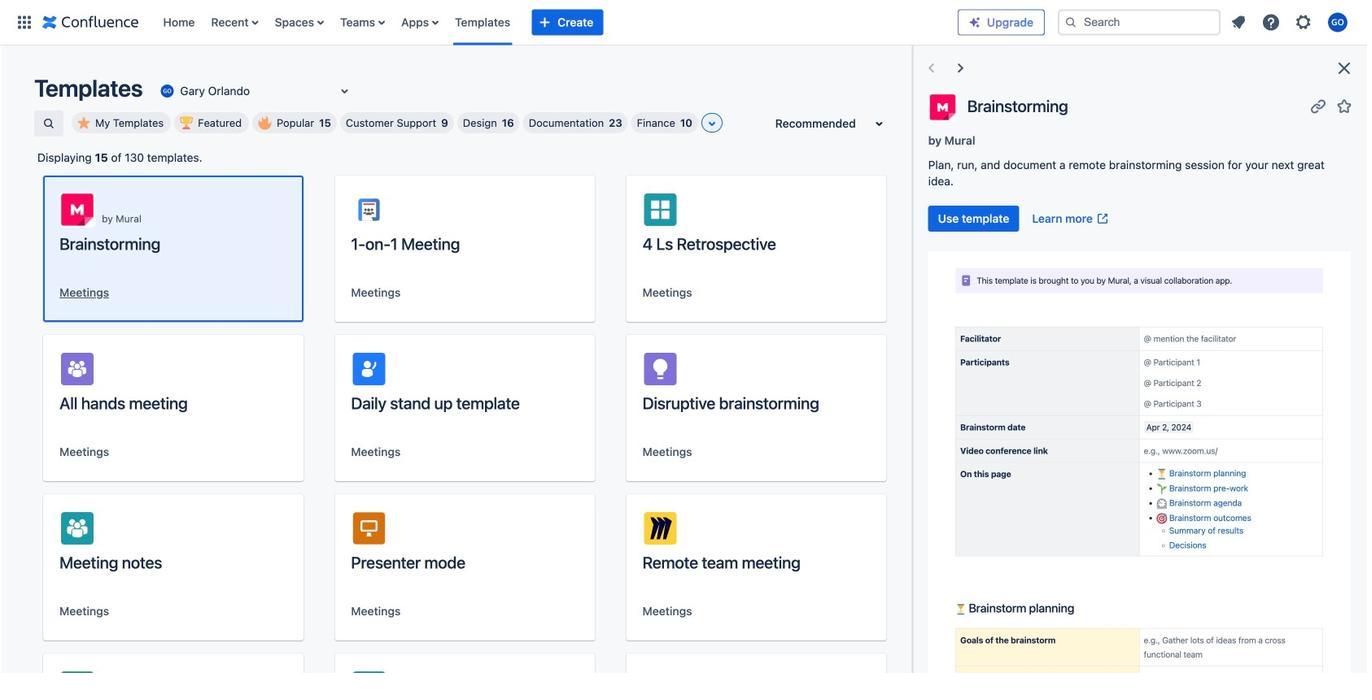 Task type: locate. For each thing, give the bounding box(es) containing it.
banner
[[0, 0, 1367, 46]]

global element
[[10, 0, 958, 45]]

more categories image
[[702, 114, 722, 133]]

search image
[[1064, 16, 1077, 29]]

list for premium image
[[1224, 8, 1357, 37]]

help icon image
[[1261, 13, 1281, 32]]

open image
[[335, 81, 354, 101]]

list
[[155, 0, 958, 45], [1224, 8, 1357, 37]]

0 horizontal spatial list
[[155, 0, 958, 45]]

None text field
[[157, 83, 160, 99]]

open search bar image
[[42, 117, 55, 130]]

confluence image
[[42, 13, 139, 32], [42, 13, 139, 32]]

appswitcher icon image
[[15, 13, 34, 32]]

notification icon image
[[1229, 13, 1248, 32]]

previous template image
[[922, 59, 941, 78]]

star brainstorming image
[[1335, 96, 1354, 116]]

group
[[928, 206, 1116, 232]]

None search field
[[1058, 9, 1221, 35]]

1 horizontal spatial list
[[1224, 8, 1357, 37]]



Task type: describe. For each thing, give the bounding box(es) containing it.
your profile and preferences image
[[1328, 13, 1348, 32]]

settings icon image
[[1294, 13, 1313, 32]]

share link image
[[1309, 96, 1328, 116]]

premium image
[[968, 16, 981, 29]]

close image
[[1335, 59, 1354, 78]]

list for appswitcher icon
[[155, 0, 958, 45]]

Search field
[[1058, 9, 1221, 35]]

next template image
[[951, 59, 971, 78]]



Task type: vqa. For each thing, say whether or not it's contained in the screenshot.
1-
no



